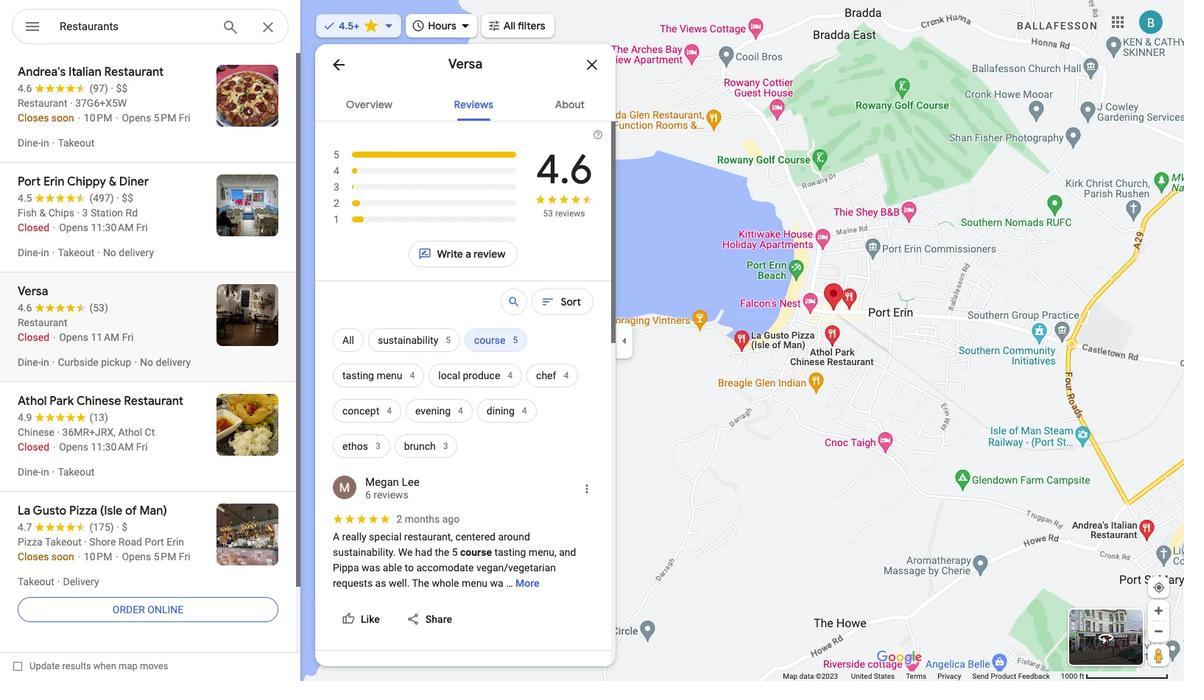 Task type: locate. For each thing, give the bounding box(es) containing it.
tab list
[[315, 85, 616, 121]]

privacy
[[938, 673, 962, 681]]

0 horizontal spatial menu
[[377, 370, 403, 382]]

all for all
[[343, 334, 354, 346]]

4 inside concept 4
[[387, 406, 392, 416]]

3 inside the ethos 3
[[376, 441, 381, 452]]

more
[[516, 578, 540, 589]]

0 horizontal spatial 2
[[334, 197, 340, 209]]

the
[[435, 547, 450, 558]]

4 inside tasting menu 4
[[410, 371, 415, 381]]

0 vertical spatial menu
[[377, 370, 403, 382]]

1 horizontal spatial 3
[[376, 441, 381, 452]]

more button
[[516, 566, 540, 602]]

©2023
[[816, 673, 839, 681]]

1 vertical spatial all
[[343, 334, 354, 346]]

2 inside image
[[334, 197, 340, 209]]

tasting up concept
[[343, 370, 374, 382]]

ft
[[1080, 673, 1085, 681]]

6
[[365, 489, 371, 501]]

4 inside local produce 4
[[508, 371, 513, 381]]

sort
[[561, 295, 581, 309]]

4 inside chef 4
[[564, 371, 569, 381]]

send product feedback button
[[973, 672, 1050, 681]]

4 right concept
[[387, 406, 392, 416]]

4 right dining
[[522, 406, 527, 416]]

all left filters
[[504, 19, 516, 32]]

tasting down around
[[495, 547, 526, 558]]

course
[[474, 334, 506, 346], [460, 547, 492, 558]]

All reviews radio
[[333, 323, 364, 358]]

as
[[375, 578, 386, 589]]

show street view coverage image
[[1149, 645, 1170, 667]]

about
[[555, 98, 585, 111]]

1 vertical spatial reviews
[[374, 489, 409, 501]]

united
[[851, 673, 873, 681]]

all for all filters
[[504, 19, 516, 32]]

local
[[439, 370, 460, 382]]

vegan/vegetarian
[[477, 562, 556, 574]]

menu inside radio
[[377, 370, 403, 382]]

3 up 1
[[334, 181, 340, 193]]

0 vertical spatial 2
[[334, 197, 340, 209]]

terms
[[906, 673, 927, 681]]

1
[[334, 214, 340, 225]]

really
[[342, 531, 367, 543]]

data
[[800, 673, 814, 681]]

0 vertical spatial all
[[504, 19, 516, 32]]

4.6 stars image
[[535, 194, 594, 208]]

tasting for menu,
[[495, 547, 526, 558]]

tasting inside tasting menu, and pippa was able to accomodate vegan/vegetarian requests as well. the whole menu wa …
[[495, 547, 526, 558]]

versa
[[448, 56, 483, 73]]

map data ©2023
[[783, 673, 840, 681]]

all inside option
[[343, 334, 354, 346]]

1 stars, 3 reviews image
[[333, 211, 517, 228]]

requests
[[333, 578, 373, 589]]

1 horizontal spatial all
[[504, 19, 516, 32]]

to
[[405, 562, 414, 574]]

4
[[334, 165, 340, 177], [410, 371, 415, 381], [508, 371, 513, 381], [564, 371, 569, 381], [387, 406, 392, 416], [458, 406, 463, 416], [522, 406, 527, 416]]

produce
[[463, 370, 500, 382]]

1 horizontal spatial 2
[[397, 514, 403, 525]]

course down centered
[[460, 547, 492, 558]]

local produce 4
[[439, 370, 513, 382]]

5 down search reviews icon
[[513, 335, 518, 346]]

results for restaurants feed
[[0, 53, 301, 681]]

course inside "option"
[[474, 334, 506, 346]]

4 up 1
[[334, 165, 340, 177]]

0 vertical spatial reviews
[[555, 208, 585, 219]]

street view image
[[1098, 629, 1115, 647]]

1 horizontal spatial menu
[[462, 578, 488, 589]]

order
[[113, 604, 145, 616]]

course for course 5
[[474, 334, 506, 346]]

megan
[[365, 476, 399, 489]]

Update results when map moves checkbox
[[13, 657, 168, 676]]

1 horizontal spatial reviews
[[555, 208, 585, 219]]

google account: brad klo  
(klobrad84@gmail.com) image
[[1140, 10, 1163, 34]]

2 up 1
[[334, 197, 340, 209]]

3 inside 'brunch 3'
[[443, 441, 448, 452]]

all inside button
[[504, 19, 516, 32]]

footer containing map data ©2023
[[783, 672, 1062, 681]]

menu inside tasting menu, and pippa was able to accomodate vegan/vegetarian requests as well. the whole menu wa …
[[462, 578, 488, 589]]

0 horizontal spatial tasting
[[343, 370, 374, 382]]

4 inside the 'evening 4'
[[458, 406, 463, 416]]

local produce, mentioned in 4 reviews radio
[[429, 358, 522, 393]]

1 horizontal spatial tasting
[[495, 547, 526, 558]]

5 down overview button
[[334, 149, 340, 161]]

online
[[148, 604, 184, 616]]

united states
[[851, 673, 895, 681]]

sustainability.
[[333, 547, 396, 558]]

4 right "chef"
[[564, 371, 569, 381]]

sustainability
[[378, 334, 439, 346]]

reviews button
[[442, 85, 505, 121]]

5 up the local
[[446, 335, 451, 346]]

3 right ethos at the left bottom
[[376, 441, 381, 452]]

dining, mentioned in 4 reviews radio
[[477, 393, 537, 429]]

5 inside 'course 5'
[[513, 335, 518, 346]]

wa
[[490, 578, 504, 589]]

reviews down 4.6 stars image
[[555, 208, 585, 219]]

united states button
[[851, 672, 895, 681]]

3 right the "brunch"
[[443, 441, 448, 452]]

whole
[[432, 578, 459, 589]]

4 down sustainability 5
[[410, 371, 415, 381]]

4.6
[[536, 144, 593, 196]]

2 up special
[[397, 514, 403, 525]]

2 horizontal spatial 3
[[443, 441, 448, 452]]

0 horizontal spatial all
[[343, 334, 354, 346]]

map
[[119, 661, 138, 672]]

1 vertical spatial 2
[[397, 514, 403, 525]]

menu
[[377, 370, 403, 382], [462, 578, 488, 589]]

3
[[334, 181, 340, 193], [376, 441, 381, 452], [443, 441, 448, 452]]

tasting inside tasting menu, mentioned in 4 reviews radio
[[343, 370, 374, 382]]

course up produce
[[474, 334, 506, 346]]

0 horizontal spatial reviews
[[374, 489, 409, 501]]

4 right evening
[[458, 406, 463, 416]]

reviews right 6
[[374, 489, 409, 501]]

3 for ethos
[[376, 441, 381, 452]]

order online
[[113, 604, 184, 616]]

lee
[[402, 476, 420, 489]]

share
[[426, 614, 452, 625]]

None field
[[60, 18, 210, 35]]

send
[[973, 673, 989, 681]]


[[24, 16, 41, 37]]

menu left wa
[[462, 578, 488, 589]]

tab list containing overview
[[315, 85, 616, 121]]

4 right produce
[[508, 371, 513, 381]]

1 vertical spatial tasting
[[495, 547, 526, 558]]

5 right the
[[452, 547, 458, 558]]

0 vertical spatial tasting
[[343, 370, 374, 382]]

all up tasting menu 4
[[343, 334, 354, 346]]

5
[[334, 149, 340, 161], [446, 335, 451, 346], [513, 335, 518, 346], [452, 547, 458, 558]]

footer
[[783, 672, 1062, 681]]

1 vertical spatial course
[[460, 547, 492, 558]]

0 horizontal spatial 3
[[334, 181, 340, 193]]

menu down sustainability
[[377, 370, 403, 382]]

dining 4
[[487, 405, 527, 417]]

states
[[874, 673, 895, 681]]

a
[[333, 531, 340, 543]]

footer inside 'google maps' element
[[783, 672, 1062, 681]]

able
[[383, 562, 402, 574]]

5 inside sustainability 5
[[446, 335, 451, 346]]

all filters
[[504, 19, 546, 32]]

brunch
[[404, 441, 436, 452]]

tasting menu, mentioned in 4 reviews radio
[[333, 358, 425, 393]]

brunch, mentioned in 3 reviews radio
[[395, 429, 458, 464]]

1000
[[1062, 673, 1078, 681]]

1 vertical spatial menu
[[462, 578, 488, 589]]

0 vertical spatial course
[[474, 334, 506, 346]]

3 inside 3 stars, 0 reviews image
[[334, 181, 340, 193]]

review
[[474, 248, 506, 261]]



Task type: describe. For each thing, give the bounding box(es) containing it.
privacy button
[[938, 672, 962, 681]]

sustainability, mentioned in 5 reviews radio
[[368, 323, 460, 358]]

when
[[93, 661, 116, 672]]

zoom out image
[[1154, 626, 1165, 637]]

chef, mentioned in 4 reviews radio
[[527, 358, 578, 393]]

 button
[[12, 9, 53, 47]]

53
[[543, 208, 553, 219]]

overview button
[[334, 85, 404, 121]]

menu,
[[529, 547, 557, 558]]

course for course
[[460, 547, 492, 558]]

tasting menu, and pippa was able to accomodate vegan/vegetarian requests as well. the whole menu wa …
[[333, 547, 579, 589]]

concept 4
[[343, 405, 392, 417]]

overview
[[346, 98, 393, 111]]

4 inside 'dining 4'
[[522, 406, 527, 416]]

course, mentioned in 5 reviews radio
[[465, 323, 528, 358]]

evening, mentioned in 4 reviews radio
[[406, 393, 473, 429]]

map
[[783, 673, 798, 681]]

hours
[[428, 19, 457, 32]]

well.
[[389, 578, 410, 589]]

about button
[[543, 85, 597, 121]]

2 stars, 2 reviews image
[[333, 195, 517, 211]]

2 months ago
[[397, 514, 460, 525]]

update
[[29, 661, 60, 672]]

and
[[559, 547, 576, 558]]

5 stars, 47 reviews image
[[333, 147, 518, 163]]

Restaurants field
[[12, 9, 289, 45]]

around
[[498, 531, 530, 543]]

4 stars, 1 review image
[[333, 163, 517, 179]]

product
[[991, 673, 1017, 681]]

versa main content
[[315, 44, 616, 681]]

like
[[361, 614, 380, 625]]

months
[[405, 514, 440, 525]]

ago
[[443, 514, 460, 525]]

concept, mentioned in 4 reviews radio
[[333, 393, 402, 429]]

accomodate
[[417, 562, 474, 574]]

refine reviews option group
[[333, 323, 594, 464]]

course 5
[[474, 334, 518, 346]]

photo of megan lee image
[[333, 476, 357, 500]]

megan lee 6 reviews
[[365, 476, 420, 501]]

write a review
[[437, 248, 506, 261]]

special
[[369, 531, 402, 543]]

5 inside a really special restaurant, centered around sustainability. we had the 5
[[452, 547, 458, 558]]

5 stars image
[[333, 514, 392, 525]]

evening
[[415, 405, 451, 417]]

reviews inside megan lee 6 reviews
[[374, 489, 409, 501]]

1000 ft
[[1062, 673, 1085, 681]]

collapse side panel image
[[617, 333, 633, 349]]

was
[[362, 562, 380, 574]]

a
[[466, 248, 471, 261]]

chef 4
[[536, 370, 569, 382]]

sort button
[[532, 284, 594, 320]]

none field inside restaurants field
[[60, 18, 210, 35]]

write a review image
[[418, 248, 431, 261]]

feedback
[[1019, 673, 1050, 681]]

5 inside image
[[334, 149, 340, 161]]

we
[[398, 547, 413, 558]]

centered
[[456, 531, 496, 543]]

send product feedback
[[973, 673, 1050, 681]]

dining
[[487, 405, 515, 417]]

concept
[[343, 405, 380, 417]]

reviews
[[454, 98, 494, 111]]

pippa
[[333, 562, 359, 574]]

53 reviews
[[543, 208, 585, 219]]

show your location image
[[1153, 581, 1166, 595]]

all filters button
[[482, 10, 555, 42]]

had
[[415, 547, 433, 558]]

the
[[412, 578, 430, 589]]

google maps element
[[0, 0, 1185, 681]]

restaurant,
[[404, 531, 453, 543]]

write a review button
[[409, 236, 518, 272]]

tasting menu 4
[[343, 370, 415, 382]]

sort image
[[542, 295, 555, 309]]

like button
[[333, 606, 392, 633]]

update results when map moves
[[29, 661, 168, 672]]

brunch 3
[[404, 441, 448, 452]]

filters
[[518, 19, 546, 32]]

tab list inside 'google maps' element
[[315, 85, 616, 121]]

order online link
[[18, 592, 278, 628]]

sustainability 5
[[378, 334, 451, 346]]

 search field
[[12, 9, 301, 47]]

ethos, mentioned in 3 reviews radio
[[333, 429, 390, 464]]

3 for brunch
[[443, 441, 448, 452]]

a really special restaurant, centered around sustainability. we had the 5
[[333, 531, 533, 558]]

ethos 3
[[343, 441, 381, 452]]

4.5+
[[339, 19, 360, 32]]

2 for 2 months ago
[[397, 514, 403, 525]]

zoom in image
[[1154, 606, 1165, 617]]

terms button
[[906, 672, 927, 681]]

3 stars, 0 reviews image
[[333, 179, 517, 195]]

…
[[506, 578, 513, 589]]

tasting for menu
[[343, 370, 374, 382]]

search reviews image
[[508, 295, 521, 309]]

write
[[437, 248, 463, 261]]

2 for 2
[[334, 197, 340, 209]]

1000 ft button
[[1062, 673, 1169, 681]]

actions for megan lee's review image
[[581, 483, 594, 496]]

hours button
[[406, 10, 477, 42]]

4 inside "image"
[[334, 165, 340, 177]]

4.5+ button
[[316, 10, 402, 42]]

ethos
[[343, 441, 368, 452]]



Task type: vqa. For each thing, say whether or not it's contained in the screenshot.
moves
yes



